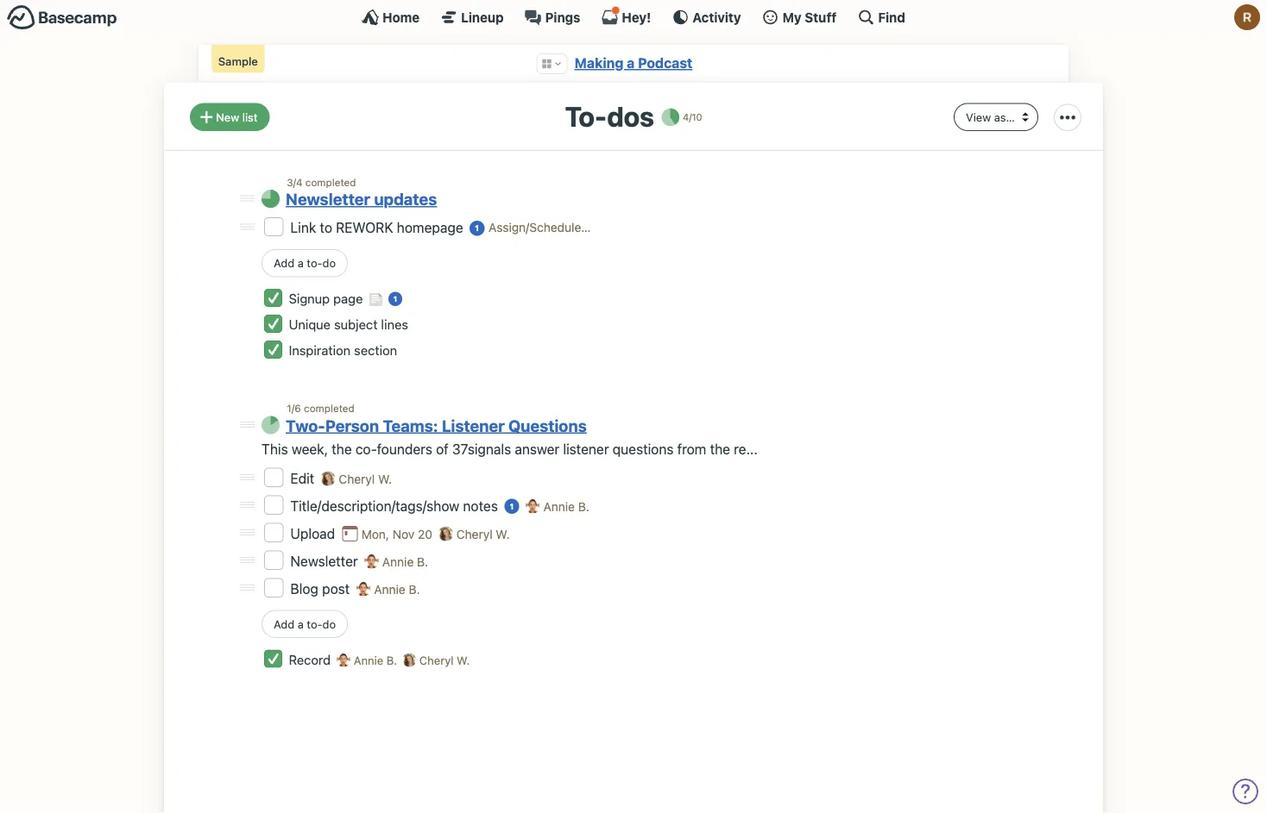 Task type: describe. For each thing, give the bounding box(es) containing it.
new list
[[216, 110, 258, 123]]

2 vertical spatial cheryl w.
[[416, 654, 470, 668]]

unique
[[289, 317, 331, 332]]

sample element
[[211, 45, 265, 73]]

0 horizontal spatial w.
[[378, 472, 392, 486]]

two-person teams: listener questions
[[286, 417, 587, 436]]

view
[[966, 110, 991, 123]]

newsletter link
[[290, 553, 362, 570]]

annie b. right record link
[[350, 654, 400, 668]]

hey! button
[[601, 6, 651, 26]]

link to rework homepage 1
[[290, 220, 479, 236]]

upload
[[290, 526, 339, 542]]

2 horizontal spatial cheryl
[[456, 527, 493, 542]]

add a to-do for newsletter updates
[[274, 257, 336, 270]]

add a to-do for two-person teams: listener questions
[[274, 618, 336, 631]]

link
[[290, 220, 316, 236]]

teams:
[[383, 417, 438, 436]]

switch accounts image
[[7, 4, 117, 31]]

inspiration section
[[289, 343, 397, 358]]

unique subject lines
[[289, 317, 408, 332]]

2 horizontal spatial w.
[[496, 527, 510, 542]]

1 the from the left
[[332, 442, 352, 458]]

1 inside title/description/tags/show notes 1
[[510, 502, 514, 511]]

to-
[[565, 100, 607, 132]]

from
[[677, 442, 706, 458]]

this
[[262, 442, 288, 458]]

title/description/tags/show notes link
[[290, 498, 502, 514]]

annie bryan image
[[356, 582, 371, 597]]

updates
[[374, 190, 437, 209]]

my stuff button
[[762, 9, 837, 26]]

assign/schedule… link
[[489, 219, 591, 237]]

this week, the co-founders of 37signals answer listener questions from the re... link
[[262, 442, 758, 458]]

b. for annie bryan icon corresponding to newsletter
[[417, 555, 428, 569]]

lines
[[381, 317, 408, 332]]

do for two-
[[322, 618, 336, 631]]

blog
[[290, 581, 318, 597]]

b. for annie bryan image at the bottom of page
[[409, 583, 420, 597]]

a for newsletter updates
[[298, 257, 304, 270]]

of
[[436, 442, 449, 458]]

1 vertical spatial cheryl w. link
[[456, 527, 510, 542]]

cheryl walters image
[[321, 472, 335, 486]]

record link
[[289, 653, 334, 668]]

annie b. link for blog post
[[374, 583, 420, 597]]

re...
[[734, 442, 758, 458]]

activity
[[693, 9, 741, 25]]

2 vertical spatial w.
[[457, 654, 470, 668]]

assign/schedule…
[[489, 221, 591, 235]]

0 vertical spatial annie bryan image
[[525, 499, 540, 514]]

edit
[[290, 470, 318, 487]]

record
[[289, 653, 334, 668]]

1/6
[[287, 403, 301, 415]]

listener
[[442, 417, 505, 436]]

making
[[575, 55, 624, 71]]

making a podcast link
[[575, 55, 692, 71]]

main element
[[0, 0, 1267, 34]]

upload link
[[290, 526, 339, 542]]

b. right record link
[[386, 654, 397, 668]]

lineup link
[[440, 9, 504, 26]]

1 link for signup page
[[388, 292, 402, 307]]

annie b. for the top annie b. link
[[543, 500, 589, 514]]

rework
[[336, 220, 393, 236]]

annie for annie b. link corresponding to blog post
[[374, 583, 405, 597]]

page
[[333, 291, 363, 307]]

podcast
[[638, 55, 692, 71]]

stuff
[[805, 9, 837, 25]]

find button
[[857, 9, 905, 26]]

blog post
[[290, 581, 353, 597]]

0 vertical spatial a
[[627, 55, 635, 71]]

pings
[[545, 9, 580, 25]]

add for newsletter
[[274, 257, 294, 270]]

20
[[418, 527, 432, 542]]

a for two-person teams: listener questions
[[298, 618, 304, 631]]

inspiration
[[289, 343, 351, 358]]

b. for the top annie bryan icon
[[578, 500, 589, 514]]

newsletter for newsletter link
[[290, 553, 362, 570]]

two-person teams: listener questions link
[[286, 417, 587, 436]]

37signals
[[452, 442, 511, 458]]

sample
[[218, 54, 258, 67]]

newsletter for newsletter updates
[[286, 190, 370, 209]]

new list link
[[190, 103, 270, 131]]

home link
[[362, 9, 420, 26]]

signup
[[289, 291, 330, 307]]

breadcrumb element
[[199, 45, 1069, 82]]

3/4 completed
[[287, 176, 356, 188]]

mon,
[[361, 527, 389, 542]]

view as…
[[966, 110, 1015, 123]]

1 inside link to rework homepage 1
[[475, 223, 479, 233]]

co-
[[355, 442, 377, 458]]

newsletter updates link
[[286, 190, 437, 209]]

annie bryan image for newsletter
[[364, 555, 379, 569]]

post
[[322, 581, 350, 597]]

0 vertical spatial annie b. link
[[543, 500, 589, 514]]

new
[[216, 110, 239, 123]]

view as… button
[[954, 103, 1038, 131]]

ruby image
[[1234, 4, 1260, 30]]

find
[[878, 9, 905, 25]]

to- for two-
[[307, 618, 322, 631]]

cheryl walters image for record
[[403, 654, 416, 668]]

section
[[354, 343, 397, 358]]

cheryl walters image for upload
[[438, 527, 453, 542]]



Task type: locate. For each thing, give the bounding box(es) containing it.
0 vertical spatial w.
[[378, 472, 392, 486]]

unique subject lines link
[[289, 317, 408, 332]]

annie
[[543, 500, 575, 514], [382, 555, 414, 569], [374, 583, 405, 597], [354, 654, 383, 668]]

add a to-do button down link
[[262, 249, 348, 277]]

annie for the top annie b. link
[[543, 500, 575, 514]]

do down post
[[322, 618, 336, 631]]

2 horizontal spatial 1
[[510, 502, 514, 511]]

1 link for title/description/tags/show notes
[[504, 499, 519, 514]]

add a to-do
[[274, 257, 336, 270], [274, 618, 336, 631]]

annie down mon, nov 20
[[382, 555, 414, 569]]

do for newsletter
[[322, 257, 336, 270]]

annie b. link down nov
[[382, 555, 428, 569]]

1 link for link to rework homepage
[[470, 221, 485, 236]]

1 vertical spatial cheryl
[[456, 527, 493, 542]]

answer
[[515, 442, 559, 458]]

0 horizontal spatial annie bryan image
[[337, 654, 350, 668]]

mon, nov 20
[[361, 527, 432, 542]]

annie b. link right annie bryan image at the bottom of page
[[374, 583, 420, 597]]

completed for two-
[[304, 403, 355, 415]]

annie b. down nov
[[382, 555, 428, 569]]

add a to-do down link
[[274, 257, 336, 270]]

2 horizontal spatial 1 link
[[504, 499, 519, 514]]

1 vertical spatial 1
[[393, 295, 397, 304]]

w.
[[378, 472, 392, 486], [496, 527, 510, 542], [457, 654, 470, 668]]

add a to-do down blog
[[274, 618, 336, 631]]

1/6 completed
[[287, 403, 355, 415]]

0 vertical spatial to-
[[307, 257, 322, 270]]

pings button
[[524, 9, 580, 26]]

2 the from the left
[[710, 442, 730, 458]]

mon, nov 20 link
[[341, 527, 432, 542]]

1 vertical spatial cheryl w.
[[456, 527, 510, 542]]

1 link right homepage
[[470, 221, 485, 236]]

annie for newsletter annie b. link
[[382, 555, 414, 569]]

cheryl w. link down the notes
[[456, 527, 510, 542]]

1 vertical spatial add a to-do
[[274, 618, 336, 631]]

annie bryan image for record
[[337, 654, 350, 668]]

4/10
[[683, 111, 702, 123]]

0 vertical spatial 1
[[475, 223, 479, 233]]

subject
[[334, 317, 378, 332]]

questions
[[613, 442, 674, 458]]

signup page link
[[289, 291, 366, 307]]

1 add a to-do button from the top
[[262, 249, 348, 277]]

as…
[[994, 110, 1015, 123]]

signup page
[[289, 291, 366, 307]]

1 vertical spatial newsletter
[[290, 553, 362, 570]]

b. right annie bryan image at the bottom of page
[[409, 583, 420, 597]]

b. down listener
[[578, 500, 589, 514]]

1 horizontal spatial 1
[[475, 223, 479, 233]]

my stuff
[[783, 9, 837, 25]]

2 vertical spatial 1
[[510, 502, 514, 511]]

add a to-do button for two-person teams: listener questions
[[262, 611, 348, 639]]

cheryl
[[339, 472, 375, 486], [456, 527, 493, 542], [419, 654, 454, 668]]

blog post link
[[290, 581, 353, 597]]

add down link
[[274, 257, 294, 270]]

week,
[[292, 442, 328, 458]]

cheryl w. link up title/description/tags/show
[[339, 472, 392, 486]]

1 link
[[470, 221, 485, 236], [388, 292, 402, 307], [504, 499, 519, 514]]

1 vertical spatial to-
[[307, 618, 322, 631]]

2 do from the top
[[322, 618, 336, 631]]

2 add a to-do from the top
[[274, 618, 336, 631]]

notes
[[463, 498, 498, 514]]

1 add from the top
[[274, 257, 294, 270]]

1 vertical spatial add
[[274, 618, 294, 631]]

annie down answer
[[543, 500, 575, 514]]

1 horizontal spatial 1 link
[[470, 221, 485, 236]]

2 horizontal spatial annie bryan image
[[525, 499, 540, 514]]

annie b. for annie b. link corresponding to blog post
[[374, 583, 420, 597]]

a down blog
[[298, 618, 304, 631]]

0 vertical spatial do
[[322, 257, 336, 270]]

person
[[325, 417, 379, 436]]

annie b. down listener
[[543, 500, 589, 514]]

1 vertical spatial a
[[298, 257, 304, 270]]

lineup
[[461, 9, 504, 25]]

to- up the signup
[[307, 257, 322, 270]]

nov
[[393, 527, 415, 542]]

do down to
[[322, 257, 336, 270]]

the left re... on the right
[[710, 442, 730, 458]]

completed up newsletter updates
[[305, 176, 356, 188]]

this week, the co-founders of 37signals answer listener questions from the re...
[[262, 442, 758, 458]]

newsletter down 3/4 completed
[[286, 190, 370, 209]]

questions
[[508, 417, 587, 436]]

to- for newsletter
[[307, 257, 322, 270]]

0 vertical spatial 1 link
[[470, 221, 485, 236]]

1 right homepage
[[475, 223, 479, 233]]

link to rework homepage link
[[290, 220, 467, 236]]

a
[[627, 55, 635, 71], [298, 257, 304, 270], [298, 618, 304, 631]]

2 vertical spatial annie bryan image
[[337, 654, 350, 668]]

a right "making"
[[627, 55, 635, 71]]

annie right record link
[[354, 654, 383, 668]]

2 add a to-do button from the top
[[262, 611, 348, 639]]

3/4
[[287, 176, 303, 188]]

0 vertical spatial cheryl w.
[[339, 472, 392, 486]]

the
[[332, 442, 352, 458], [710, 442, 730, 458]]

1 horizontal spatial cheryl w. link
[[456, 527, 510, 542]]

dos
[[607, 100, 654, 132]]

cheryl w.
[[339, 472, 392, 486], [456, 527, 510, 542], [416, 654, 470, 668]]

title/description/tags/show
[[290, 498, 459, 514]]

cheryl walters image
[[438, 527, 453, 542], [403, 654, 416, 668]]

newsletter updates
[[286, 190, 437, 209]]

3/4 completed link
[[287, 176, 356, 188]]

1 vertical spatial do
[[322, 618, 336, 631]]

0 horizontal spatial 1 link
[[388, 292, 402, 307]]

1 horizontal spatial the
[[710, 442, 730, 458]]

1
[[475, 223, 479, 233], [393, 295, 397, 304], [510, 502, 514, 511]]

annie b. for newsletter annie b. link
[[382, 555, 428, 569]]

1 vertical spatial cheryl walters image
[[403, 654, 416, 668]]

making a podcast
[[575, 55, 692, 71]]

0 horizontal spatial the
[[332, 442, 352, 458]]

b.
[[578, 500, 589, 514], [417, 555, 428, 569], [409, 583, 420, 597], [386, 654, 397, 668]]

1 vertical spatial add a to-do button
[[262, 611, 348, 639]]

founders
[[377, 442, 432, 458]]

0 horizontal spatial 1
[[393, 295, 397, 304]]

0 vertical spatial add a to-do button
[[262, 249, 348, 277]]

2 to- from the top
[[307, 618, 322, 631]]

inspiration section link
[[289, 343, 397, 358]]

activity link
[[672, 9, 741, 26]]

1 vertical spatial annie bryan image
[[364, 555, 379, 569]]

annie b. link down listener
[[543, 500, 589, 514]]

1 right the notes
[[510, 502, 514, 511]]

annie bryan image right record
[[337, 654, 350, 668]]

add for two-
[[274, 618, 294, 631]]

0 vertical spatial newsletter
[[286, 190, 370, 209]]

1 horizontal spatial cheryl walters image
[[438, 527, 453, 542]]

newsletter up blog post
[[290, 553, 362, 570]]

0 horizontal spatial cheryl walters image
[[403, 654, 416, 668]]

annie bryan image
[[525, 499, 540, 514], [364, 555, 379, 569], [337, 654, 350, 668]]

the left co- at bottom
[[332, 442, 352, 458]]

completed up person
[[304, 403, 355, 415]]

1 to- from the top
[[307, 257, 322, 270]]

1 vertical spatial w.
[[496, 527, 510, 542]]

1 horizontal spatial annie bryan image
[[364, 555, 379, 569]]

to
[[320, 220, 332, 236]]

do
[[322, 257, 336, 270], [322, 618, 336, 631]]

0 horizontal spatial cheryl
[[339, 472, 375, 486]]

0 horizontal spatial cheryl w. link
[[339, 472, 392, 486]]

0 vertical spatial cheryl w. link
[[339, 472, 392, 486]]

annie b. link for newsletter
[[382, 555, 428, 569]]

1 link up lines
[[388, 292, 402, 307]]

two-
[[286, 417, 325, 436]]

add a to-do button
[[262, 249, 348, 277], [262, 611, 348, 639]]

1 horizontal spatial cheryl
[[419, 654, 454, 668]]

add a to-do button down blog
[[262, 611, 348, 639]]

add down blog
[[274, 618, 294, 631]]

add a to-do button for newsletter updates
[[262, 249, 348, 277]]

to-dos
[[565, 100, 654, 132]]

listener
[[563, 442, 609, 458]]

completed
[[305, 176, 356, 188], [304, 403, 355, 415]]

hey!
[[622, 9, 651, 25]]

1 vertical spatial completed
[[304, 403, 355, 415]]

1 link right the notes
[[504, 499, 519, 514]]

1/6 completed link
[[287, 403, 355, 415]]

1 up lines
[[393, 295, 397, 304]]

annie right annie bryan image at the bottom of page
[[374, 583, 405, 597]]

1 do from the top
[[322, 257, 336, 270]]

annie bryan image down mon,
[[364, 555, 379, 569]]

2 vertical spatial cheryl
[[419, 654, 454, 668]]

0 vertical spatial completed
[[305, 176, 356, 188]]

edit link
[[290, 470, 318, 487]]

1 add a to-do from the top
[[274, 257, 336, 270]]

home
[[382, 9, 420, 25]]

2 add from the top
[[274, 618, 294, 631]]

list
[[242, 110, 258, 123]]

title/description/tags/show notes 1
[[290, 498, 514, 514]]

annie bryan image right the notes
[[525, 499, 540, 514]]

homepage
[[397, 220, 463, 236]]

2 vertical spatial annie b. link
[[374, 583, 420, 597]]

0 vertical spatial add
[[274, 257, 294, 270]]

0 vertical spatial cheryl walters image
[[438, 527, 453, 542]]

b. down 20
[[417, 555, 428, 569]]

1 vertical spatial 1 link
[[388, 292, 402, 307]]

annie b.
[[543, 500, 589, 514], [382, 555, 428, 569], [374, 583, 420, 597], [350, 654, 400, 668]]

completed for newsletter
[[305, 176, 356, 188]]

1 horizontal spatial w.
[[457, 654, 470, 668]]

1 vertical spatial annie b. link
[[382, 555, 428, 569]]

to- up record link
[[307, 618, 322, 631]]

0 vertical spatial add a to-do
[[274, 257, 336, 270]]

annie b. right annie bryan image at the bottom of page
[[374, 583, 420, 597]]

a down link
[[298, 257, 304, 270]]

my
[[783, 9, 802, 25]]

2 vertical spatial 1 link
[[504, 499, 519, 514]]

2 vertical spatial a
[[298, 618, 304, 631]]

0 vertical spatial cheryl
[[339, 472, 375, 486]]



Task type: vqa. For each thing, say whether or not it's contained in the screenshot.
the left the on
no



